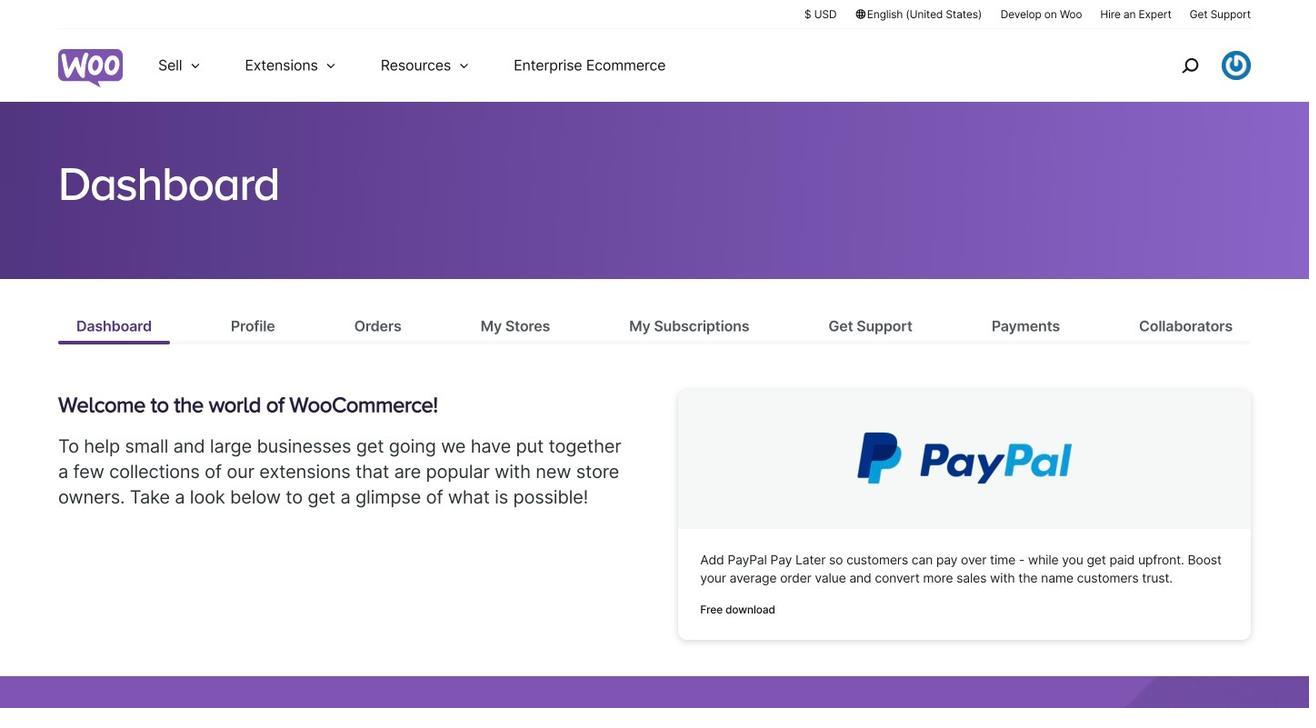 Task type: describe. For each thing, give the bounding box(es) containing it.
search image
[[1176, 51, 1205, 80]]

service navigation menu element
[[1143, 36, 1251, 95]]



Task type: vqa. For each thing, say whether or not it's contained in the screenshot.
search box
no



Task type: locate. For each thing, give the bounding box(es) containing it.
open account menu image
[[1222, 51, 1251, 80]]



